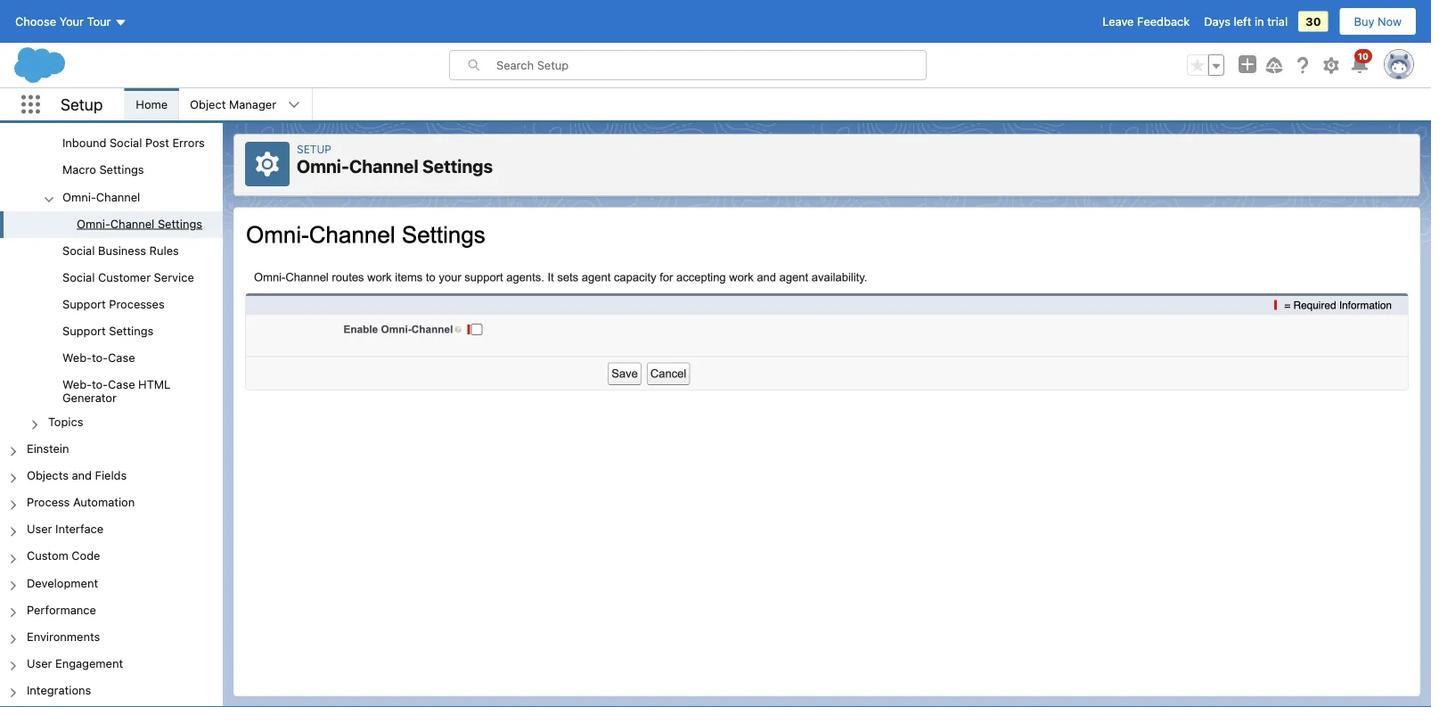 Task type: describe. For each thing, give the bounding box(es) containing it.
choose your tour button
[[14, 7, 128, 36]]

social business rules
[[62, 243, 179, 257]]

user engagement
[[27, 656, 123, 670]]

performance
[[27, 603, 96, 616]]

custom code
[[27, 549, 100, 562]]

social customer service link
[[62, 270, 194, 286]]

10 button
[[1350, 49, 1373, 76]]

web- for web-to-case
[[62, 351, 92, 364]]

automation
[[73, 495, 135, 509]]

notification builder image
[[0, 705, 223, 707]]

custom code link
[[27, 549, 100, 565]]

objects
[[27, 469, 69, 482]]

macro settings link
[[62, 163, 144, 179]]

buy
[[1355, 15, 1375, 28]]

web-to-case html generator link
[[62, 377, 223, 404]]

objects and fields
[[27, 469, 127, 482]]

support for support settings
[[62, 324, 106, 337]]

setup link
[[297, 143, 332, 155]]

support settings link
[[62, 324, 154, 340]]

setup omni-channel settings
[[297, 143, 493, 177]]

object
[[190, 98, 226, 111]]

0 vertical spatial social
[[110, 136, 142, 149]]

user for user interface
[[27, 522, 52, 536]]

interface
[[55, 522, 104, 536]]

support processes
[[62, 297, 165, 310]]

feedback
[[1138, 15, 1191, 28]]

leave
[[1103, 15, 1135, 28]]

processes
[[109, 297, 165, 310]]

channel for omni-channel
[[96, 190, 140, 203]]

code
[[72, 549, 100, 562]]

html
[[138, 377, 171, 391]]

manager
[[229, 98, 276, 111]]

to- for web-to-case html generator
[[92, 377, 108, 391]]

environments
[[27, 629, 100, 643]]

buy now
[[1355, 15, 1403, 28]]

omni- inside setup omni-channel settings
[[297, 156, 349, 177]]

omni- for omni-channel settings
[[77, 217, 110, 230]]

days
[[1205, 15, 1231, 28]]

choose your tour
[[15, 15, 111, 28]]

inbound
[[62, 136, 106, 149]]

omni-channel
[[62, 190, 140, 203]]

macro
[[62, 163, 96, 176]]

einstein
[[27, 442, 69, 455]]

setup for setup
[[61, 95, 103, 114]]

field service settings
[[77, 109, 194, 123]]

social for business
[[62, 243, 95, 257]]

business
[[98, 243, 146, 257]]

social for customer
[[62, 270, 95, 284]]

integrations link
[[27, 683, 91, 699]]

process
[[27, 495, 70, 509]]

macro settings
[[62, 163, 144, 176]]

omni- for omni-channel
[[62, 190, 96, 203]]

and
[[72, 469, 92, 482]]

10
[[1359, 51, 1370, 61]]

engagement
[[55, 656, 123, 670]]

objects and fields link
[[27, 469, 127, 485]]

development
[[27, 576, 98, 589]]

support for support processes
[[62, 297, 106, 310]]

in
[[1255, 15, 1265, 28]]

trial
[[1268, 15, 1289, 28]]

service inside social customer service link
[[154, 270, 194, 284]]

development link
[[27, 576, 98, 592]]

rules
[[149, 243, 179, 257]]

web- for web-to-case html generator
[[62, 377, 92, 391]]

tour
[[87, 15, 111, 28]]

settings inside setup omni-channel settings
[[423, 156, 493, 177]]

buy now button
[[1340, 7, 1418, 36]]

settings inside tree item
[[158, 217, 202, 230]]



Task type: locate. For each thing, give the bounding box(es) containing it.
to- for web-to-case
[[92, 351, 108, 364]]

user interface
[[27, 522, 104, 536]]

group for topics
[[0, 0, 223, 410]]

leave feedback link
[[1103, 15, 1191, 28]]

omni- down setup link
[[297, 156, 349, 177]]

social down omni-channel settings tree item
[[62, 243, 95, 257]]

topics
[[48, 415, 83, 428]]

setup
[[61, 95, 103, 114], [297, 143, 332, 155]]

support up web-to-case
[[62, 324, 106, 337]]

web- inside the "web-to-case" link
[[62, 351, 92, 364]]

case
[[108, 351, 135, 364], [108, 377, 135, 391]]

integrations
[[27, 683, 91, 696]]

process automation link
[[27, 495, 135, 511]]

object manager
[[190, 98, 276, 111]]

case for web-to-case
[[108, 351, 135, 364]]

service up inbound social post errors
[[106, 109, 146, 123]]

setup inside setup omni-channel settings
[[297, 143, 332, 155]]

web-
[[62, 351, 92, 364], [62, 377, 92, 391]]

2 vertical spatial social
[[62, 270, 95, 284]]

service down rules
[[154, 270, 194, 284]]

user interface link
[[27, 522, 104, 538]]

social
[[110, 136, 142, 149], [62, 243, 95, 257], [62, 270, 95, 284]]

user up integrations
[[27, 656, 52, 670]]

omni- down macro
[[62, 190, 96, 203]]

home link
[[125, 88, 178, 120]]

2 vertical spatial omni-
[[77, 217, 110, 230]]

0 horizontal spatial setup
[[61, 95, 103, 114]]

support settings
[[62, 324, 154, 337]]

process automation
[[27, 495, 135, 509]]

customer
[[98, 270, 151, 284]]

channel inside omni-channel settings link
[[110, 217, 155, 230]]

group
[[0, 0, 223, 436], [0, 0, 223, 410], [1188, 54, 1225, 76]]

to- inside web-to-case html generator
[[92, 377, 108, 391]]

to- down the "web-to-case" link
[[92, 377, 108, 391]]

web- down the "web-to-case" link
[[62, 377, 92, 391]]

channel for omni-channel settings
[[110, 217, 155, 230]]

0 vertical spatial web-
[[62, 351, 92, 364]]

0 horizontal spatial service
[[106, 109, 146, 123]]

case for web-to-case html generator
[[108, 377, 135, 391]]

omni-channel tree item
[[0, 184, 223, 238]]

omni-channel settings
[[77, 217, 202, 230]]

inbound social post errors link
[[62, 136, 205, 152]]

case left html
[[108, 377, 135, 391]]

user for user engagement
[[27, 656, 52, 670]]

your
[[59, 15, 84, 28]]

social business rules link
[[62, 243, 179, 259]]

home
[[136, 98, 168, 111]]

omni-channel settings link
[[77, 217, 202, 233]]

social customer service
[[62, 270, 194, 284]]

0 vertical spatial omni-
[[297, 156, 349, 177]]

Search Setup text field
[[497, 51, 926, 79]]

support up support settings in the left of the page
[[62, 297, 106, 310]]

support processes link
[[62, 297, 165, 313]]

1 web- from the top
[[62, 351, 92, 364]]

case inside web-to-case html generator
[[108, 377, 135, 391]]

1 user from the top
[[27, 522, 52, 536]]

object manager link
[[179, 88, 287, 120]]

2 to- from the top
[[92, 377, 108, 391]]

1 vertical spatial setup
[[297, 143, 332, 155]]

1 support from the top
[[62, 297, 106, 310]]

1 vertical spatial service
[[154, 270, 194, 284]]

web-to-case html generator
[[62, 377, 171, 404]]

1 to- from the top
[[92, 351, 108, 364]]

support
[[62, 297, 106, 310], [62, 324, 106, 337]]

social up support processes
[[62, 270, 95, 284]]

2 support from the top
[[62, 324, 106, 337]]

1 case from the top
[[108, 351, 135, 364]]

0 vertical spatial setup
[[61, 95, 103, 114]]

social down 'field service settings' link
[[110, 136, 142, 149]]

channel
[[349, 156, 419, 177], [96, 190, 140, 203], [110, 217, 155, 230]]

1 vertical spatial omni-
[[62, 190, 96, 203]]

choose
[[15, 15, 56, 28]]

0 vertical spatial channel
[[349, 156, 419, 177]]

to- down support settings link
[[92, 351, 108, 364]]

user engagement link
[[27, 656, 123, 672]]

settings
[[149, 109, 194, 123], [423, 156, 493, 177], [99, 163, 144, 176], [158, 217, 202, 230], [109, 324, 154, 337]]

0 vertical spatial to-
[[92, 351, 108, 364]]

performance link
[[27, 603, 96, 619]]

0 vertical spatial case
[[108, 351, 135, 364]]

post
[[145, 136, 169, 149]]

2 vertical spatial channel
[[110, 217, 155, 230]]

einstein link
[[27, 442, 69, 458]]

omni-
[[297, 156, 349, 177], [62, 190, 96, 203], [77, 217, 110, 230]]

30
[[1306, 15, 1322, 28]]

user up custom
[[27, 522, 52, 536]]

errors
[[172, 136, 205, 149]]

channel inside setup omni-channel settings
[[349, 156, 419, 177]]

to-
[[92, 351, 108, 364], [92, 377, 108, 391]]

omni- down 'omni-channel' link
[[77, 217, 110, 230]]

user
[[27, 522, 52, 536], [27, 656, 52, 670]]

field
[[77, 109, 103, 123]]

environments link
[[27, 629, 100, 646]]

now
[[1379, 15, 1403, 28]]

generator
[[62, 391, 117, 404]]

web- inside web-to-case html generator
[[62, 377, 92, 391]]

channel inside 'omni-channel' link
[[96, 190, 140, 203]]

2 web- from the top
[[62, 377, 92, 391]]

web-to-case
[[62, 351, 135, 364]]

web-to-case link
[[62, 351, 135, 367]]

2 case from the top
[[108, 377, 135, 391]]

service inside 'field service settings' link
[[106, 109, 146, 123]]

case down support settings link
[[108, 351, 135, 364]]

0 vertical spatial user
[[27, 522, 52, 536]]

1 vertical spatial support
[[62, 324, 106, 337]]

1 vertical spatial to-
[[92, 377, 108, 391]]

web- down support settings link
[[62, 351, 92, 364]]

days left in trial
[[1205, 15, 1289, 28]]

inbound social post errors
[[62, 136, 205, 149]]

custom
[[27, 549, 68, 562]]

fields
[[95, 469, 127, 482]]

settings inside "link"
[[99, 163, 144, 176]]

1 vertical spatial channel
[[96, 190, 140, 203]]

group for einstein
[[0, 0, 223, 436]]

0 vertical spatial support
[[62, 297, 106, 310]]

service
[[106, 109, 146, 123], [154, 270, 194, 284]]

1 horizontal spatial service
[[154, 270, 194, 284]]

field service settings link
[[77, 109, 194, 125]]

2 user from the top
[[27, 656, 52, 670]]

leave feedback
[[1103, 15, 1191, 28]]

left
[[1234, 15, 1252, 28]]

omni-channel settings tree item
[[0, 211, 223, 238]]

1 vertical spatial web-
[[62, 377, 92, 391]]

1 vertical spatial case
[[108, 377, 135, 391]]

1 vertical spatial user
[[27, 656, 52, 670]]

1 horizontal spatial setup
[[297, 143, 332, 155]]

omni-channel link
[[62, 190, 140, 206]]

setup for setup omni-channel settings
[[297, 143, 332, 155]]

1 vertical spatial social
[[62, 243, 95, 257]]

topics link
[[48, 415, 83, 431]]

0 vertical spatial service
[[106, 109, 146, 123]]



Task type: vqa. For each thing, say whether or not it's contained in the screenshot.
Automation
yes



